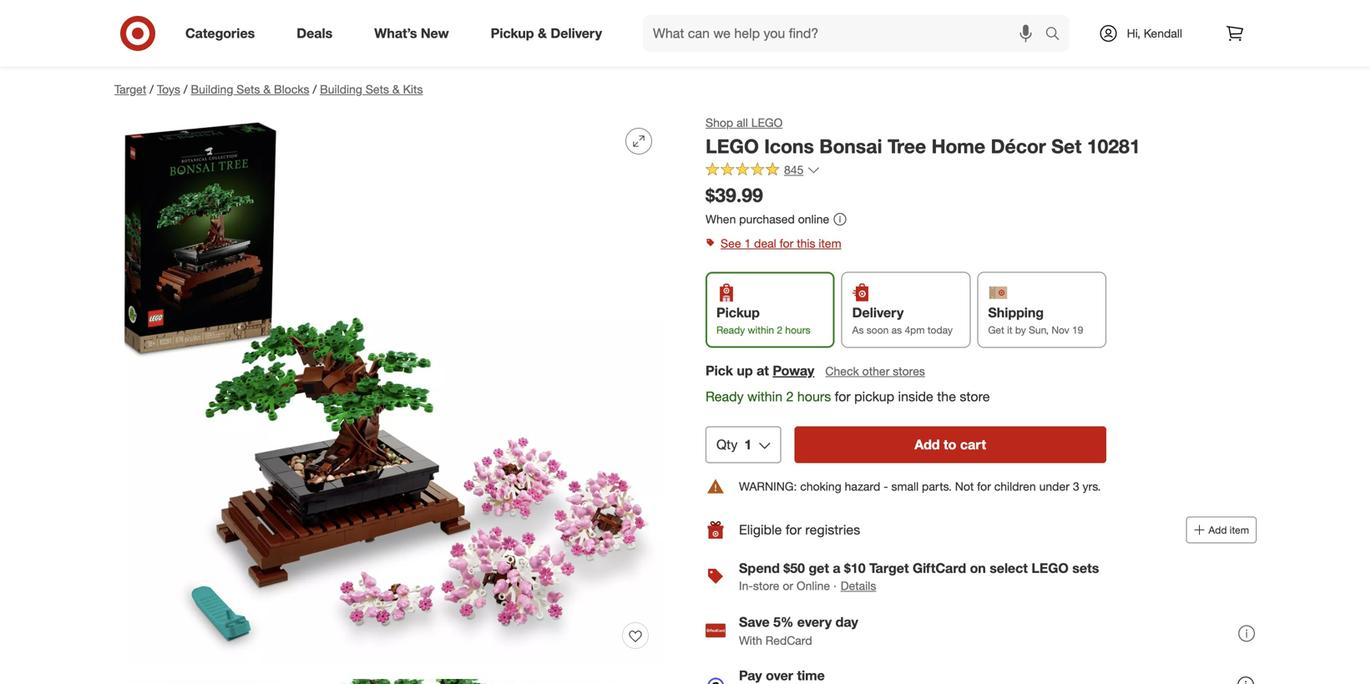 Task type: locate. For each thing, give the bounding box(es) containing it.
1 horizontal spatial delivery
[[853, 304, 904, 321]]

1 1 from the top
[[745, 236, 751, 251]]

by
[[1016, 324, 1027, 336]]

1 vertical spatial ready
[[706, 389, 744, 405]]

shipping
[[989, 304, 1044, 321]]

not
[[956, 479, 974, 494]]

0 vertical spatial lego
[[752, 115, 783, 130]]

décor
[[991, 134, 1047, 158]]

shop all lego lego icons bonsai tree home décor set 10281
[[706, 115, 1141, 158]]

hours down poway button
[[798, 389, 831, 405]]

0 vertical spatial 1
[[745, 236, 751, 251]]

redcard
[[766, 633, 813, 648]]

0 vertical spatial 2
[[777, 324, 783, 336]]

2 horizontal spatial /
[[313, 82, 317, 96]]

item inside button
[[1230, 524, 1250, 536]]

pickup inside pickup ready within 2 hours
[[717, 304, 760, 321]]

children
[[995, 479, 1037, 494]]

delivery inside delivery as soon as 4pm today
[[853, 304, 904, 321]]

0 vertical spatial within
[[748, 324, 775, 336]]

0 horizontal spatial 2
[[777, 324, 783, 336]]

qty
[[717, 436, 738, 453]]

1 within from the top
[[748, 324, 775, 336]]

1 vertical spatial delivery
[[853, 304, 904, 321]]

shipping get it by sun, nov 19
[[989, 304, 1084, 336]]

building
[[191, 82, 233, 96], [320, 82, 363, 96]]

categories
[[185, 25, 255, 41]]

1 vertical spatial item
[[1230, 524, 1250, 536]]

2 vertical spatial lego
[[1032, 560, 1069, 576]]

add
[[915, 436, 940, 453], [1209, 524, 1228, 536]]

0 vertical spatial pickup
[[491, 25, 534, 41]]

4pm
[[905, 324, 925, 336]]

sets
[[1073, 560, 1100, 576]]

ready up pick
[[717, 324, 745, 336]]

other
[[863, 364, 890, 379]]

1 horizontal spatial target
[[870, 560, 909, 576]]

2 1 from the top
[[745, 436, 752, 453]]

ready inside pickup ready within 2 hours
[[717, 324, 745, 336]]

inside
[[899, 389, 934, 405]]

online
[[798, 212, 830, 226]]

spend
[[739, 560, 780, 576]]

pickup & delivery link
[[477, 15, 623, 52]]

1 vertical spatial 2
[[787, 389, 794, 405]]

lego icons bonsai tree home d&#233;cor set 10281, 1 of 16 image
[[114, 114, 666, 666]]

/ left toys link at left top
[[150, 82, 154, 96]]

building right blocks at the top left of page
[[320, 82, 363, 96]]

lego left sets
[[1032, 560, 1069, 576]]

0 horizontal spatial delivery
[[551, 25, 602, 41]]

0 vertical spatial store
[[960, 389, 991, 405]]

1 horizontal spatial store
[[960, 389, 991, 405]]

1 horizontal spatial add
[[1209, 524, 1228, 536]]

0 vertical spatial hours
[[786, 324, 811, 336]]

within up pick up at poway
[[748, 324, 775, 336]]

deal
[[755, 236, 777, 251]]

check other stores button
[[825, 362, 926, 381]]

delivery
[[551, 25, 602, 41], [853, 304, 904, 321]]

on
[[971, 560, 986, 576]]

/ right toys link at left top
[[184, 82, 188, 96]]

within down at
[[748, 389, 783, 405]]

target
[[114, 82, 146, 96], [870, 560, 909, 576]]

1 right see
[[745, 236, 751, 251]]

1 vertical spatial add
[[1209, 524, 1228, 536]]

home
[[932, 134, 986, 158]]

toys
[[157, 82, 180, 96]]

5%
[[774, 614, 794, 630]]

&
[[538, 25, 547, 41], [263, 82, 271, 96], [393, 82, 400, 96]]

for right 'not'
[[978, 479, 992, 494]]

soon
[[867, 324, 889, 336]]

0 horizontal spatial /
[[150, 82, 154, 96]]

1 right qty
[[745, 436, 752, 453]]

icons
[[765, 134, 814, 158]]

2 horizontal spatial &
[[538, 25, 547, 41]]

add inside 'button'
[[915, 436, 940, 453]]

1 horizontal spatial sets
[[366, 82, 389, 96]]

1 horizontal spatial /
[[184, 82, 188, 96]]

1 vertical spatial pickup
[[717, 304, 760, 321]]

item
[[819, 236, 842, 251], [1230, 524, 1250, 536]]

0 vertical spatial add
[[915, 436, 940, 453]]

building right toys at the left top
[[191, 82, 233, 96]]

ready down pick
[[706, 389, 744, 405]]

0 horizontal spatial building
[[191, 82, 233, 96]]

qty 1
[[717, 436, 752, 453]]

pickup up up
[[717, 304, 760, 321]]

pick
[[706, 363, 734, 379]]

online
[[797, 578, 830, 593]]

search button
[[1038, 15, 1078, 55]]

1 horizontal spatial building
[[320, 82, 363, 96]]

19
[[1073, 324, 1084, 336]]

0 vertical spatial delivery
[[551, 25, 602, 41]]

1 horizontal spatial pickup
[[717, 304, 760, 321]]

image gallery element
[[114, 114, 666, 684]]

sets
[[237, 82, 260, 96], [366, 82, 389, 96]]

target left toys link at left top
[[114, 82, 146, 96]]

parts.
[[922, 479, 952, 494]]

pickup
[[855, 389, 895, 405]]

store down spend
[[753, 578, 780, 593]]

0 horizontal spatial pickup
[[491, 25, 534, 41]]

0 horizontal spatial target
[[114, 82, 146, 96]]

2 sets from the left
[[366, 82, 389, 96]]

hours inside pickup ready within 2 hours
[[786, 324, 811, 336]]

ready
[[717, 324, 745, 336], [706, 389, 744, 405]]

spend $50 get a $10 target giftcard on select lego sets in-store or online ∙ details
[[739, 560, 1100, 593]]

in-
[[739, 578, 753, 593]]

0 vertical spatial target
[[114, 82, 146, 96]]

hours
[[786, 324, 811, 336], [798, 389, 831, 405]]

1 vertical spatial within
[[748, 389, 783, 405]]

check
[[826, 364, 860, 379]]

for right 'eligible'
[[786, 522, 802, 538]]

add for add to cart
[[915, 436, 940, 453]]

0 horizontal spatial add
[[915, 436, 940, 453]]

store right the
[[960, 389, 991, 405]]

add item button
[[1187, 517, 1257, 543]]

hours up poway
[[786, 324, 811, 336]]

yrs.
[[1083, 479, 1101, 494]]

sets left kits
[[366, 82, 389, 96]]

pickup right new
[[491, 25, 534, 41]]

1 vertical spatial 1
[[745, 436, 752, 453]]

2 down poway button
[[787, 389, 794, 405]]

store inside 'spend $50 get a $10 target giftcard on select lego sets in-store or online ∙ details'
[[753, 578, 780, 593]]

shop
[[706, 115, 734, 130]]

tree
[[888, 134, 927, 158]]

2 / from the left
[[184, 82, 188, 96]]

what's
[[374, 25, 417, 41]]

new
[[421, 25, 449, 41]]

what's new link
[[360, 15, 470, 52]]

2 inside pickup ready within 2 hours
[[777, 324, 783, 336]]

target right $10
[[870, 560, 909, 576]]

time
[[797, 668, 825, 684]]

hi,
[[1128, 26, 1141, 41]]

lego right all
[[752, 115, 783, 130]]

0 horizontal spatial store
[[753, 578, 780, 593]]

eligible
[[739, 522, 782, 538]]

2 up poway
[[777, 324, 783, 336]]

or
[[783, 578, 794, 593]]

at
[[757, 363, 769, 379]]

today
[[928, 324, 953, 336]]

stores
[[893, 364, 926, 379]]

pick up at poway
[[706, 363, 815, 379]]

search
[[1038, 27, 1078, 43]]

eligible for registries
[[739, 522, 861, 538]]

add inside button
[[1209, 524, 1228, 536]]

2 building from the left
[[320, 82, 363, 96]]

categories link
[[171, 15, 276, 52]]

sets left blocks at the top left of page
[[237, 82, 260, 96]]

lego down all
[[706, 134, 759, 158]]

1 horizontal spatial item
[[1230, 524, 1250, 536]]

to
[[944, 436, 957, 453]]

0 horizontal spatial item
[[819, 236, 842, 251]]

1 vertical spatial store
[[753, 578, 780, 593]]

0 horizontal spatial sets
[[237, 82, 260, 96]]

/ right blocks at the top left of page
[[313, 82, 317, 96]]

0 vertical spatial ready
[[717, 324, 745, 336]]

store
[[960, 389, 991, 405], [753, 578, 780, 593]]

1 vertical spatial target
[[870, 560, 909, 576]]

1 / from the left
[[150, 82, 154, 96]]

1 horizontal spatial 2
[[787, 389, 794, 405]]

spend $50 get a $10 target giftcard on select lego sets link
[[739, 560, 1100, 576]]

/
[[150, 82, 154, 96], [184, 82, 188, 96], [313, 82, 317, 96]]



Task type: vqa. For each thing, say whether or not it's contained in the screenshot.
1 for Qty
yes



Task type: describe. For each thing, give the bounding box(es) containing it.
see
[[721, 236, 742, 251]]

when purchased online
[[706, 212, 830, 226]]

$50
[[784, 560, 805, 576]]

when
[[706, 212, 736, 226]]

over
[[766, 668, 794, 684]]

warning:
[[739, 479, 797, 494]]

pay
[[739, 668, 763, 684]]

warning: choking hazard - small parts. not for children under 3 yrs.
[[739, 479, 1101, 494]]

cart
[[961, 436, 987, 453]]

3 / from the left
[[313, 82, 317, 96]]

1 horizontal spatial &
[[393, 82, 400, 96]]

see 1 deal for this item
[[721, 236, 842, 251]]

this
[[797, 236, 816, 251]]

for down check
[[835, 389, 851, 405]]

within inside pickup ready within 2 hours
[[748, 324, 775, 336]]

get
[[809, 560, 830, 576]]

845
[[785, 163, 804, 177]]

1 vertical spatial hours
[[798, 389, 831, 405]]

save 5% every day with redcard
[[739, 614, 859, 648]]

pay over time
[[739, 668, 825, 684]]

choking
[[801, 479, 842, 494]]

details button
[[840, 577, 878, 595]]

ready within 2 hours for pickup inside the store
[[706, 389, 991, 405]]

What can we help you find? suggestions appear below search field
[[643, 15, 1050, 52]]

giftcard
[[913, 560, 967, 576]]

10281
[[1088, 134, 1141, 158]]

see 1 deal for this item link
[[706, 232, 1257, 255]]

845 link
[[706, 162, 821, 181]]

pickup for &
[[491, 25, 534, 41]]

save
[[739, 614, 770, 630]]

1 vertical spatial lego
[[706, 134, 759, 158]]

nov
[[1052, 324, 1070, 336]]

1 for qty
[[745, 436, 752, 453]]

delivery as soon as 4pm today
[[853, 304, 953, 336]]

add to cart button
[[795, 426, 1107, 463]]

up
[[737, 363, 753, 379]]

under
[[1040, 479, 1070, 494]]

set
[[1052, 134, 1082, 158]]

day
[[836, 614, 859, 630]]

kendall
[[1144, 26, 1183, 41]]

building sets & kits link
[[320, 82, 423, 96]]

1 building from the left
[[191, 82, 233, 96]]

add for add item
[[1209, 524, 1228, 536]]

target / toys / building sets & blocks / building sets & kits
[[114, 82, 423, 96]]

1 sets from the left
[[237, 82, 260, 96]]

advertisement region
[[101, 24, 1271, 64]]

registries
[[806, 522, 861, 538]]

select
[[990, 560, 1028, 576]]

poway button
[[773, 361, 815, 380]]

the
[[938, 389, 957, 405]]

purchased
[[740, 212, 795, 226]]

every
[[798, 614, 832, 630]]

3
[[1073, 479, 1080, 494]]

poway
[[773, 363, 815, 379]]

2 within from the top
[[748, 389, 783, 405]]

for left the this
[[780, 236, 794, 251]]

hazard
[[845, 479, 881, 494]]

all
[[737, 115, 748, 130]]

lego inside 'spend $50 get a $10 target giftcard on select lego sets in-store or online ∙ details'
[[1032, 560, 1069, 576]]

deals
[[297, 25, 333, 41]]

target inside 'spend $50 get a $10 target giftcard on select lego sets in-store or online ∙ details'
[[870, 560, 909, 576]]

small
[[892, 479, 919, 494]]

target link
[[114, 82, 146, 96]]

get
[[989, 324, 1005, 336]]

bonsai
[[820, 134, 883, 158]]

deals link
[[283, 15, 354, 52]]

0 horizontal spatial &
[[263, 82, 271, 96]]

add item
[[1209, 524, 1250, 536]]

$10
[[845, 560, 866, 576]]

-
[[884, 479, 889, 494]]

$39.99
[[706, 184, 763, 207]]

0 vertical spatial item
[[819, 236, 842, 251]]

as
[[853, 324, 864, 336]]

toys link
[[157, 82, 180, 96]]

pickup & delivery
[[491, 25, 602, 41]]

add to cart
[[915, 436, 987, 453]]

with
[[739, 633, 763, 648]]

check other stores
[[826, 364, 926, 379]]

1 for see
[[745, 236, 751, 251]]

pickup ready within 2 hours
[[717, 304, 811, 336]]

blocks
[[274, 82, 310, 96]]

pickup for ready
[[717, 304, 760, 321]]



